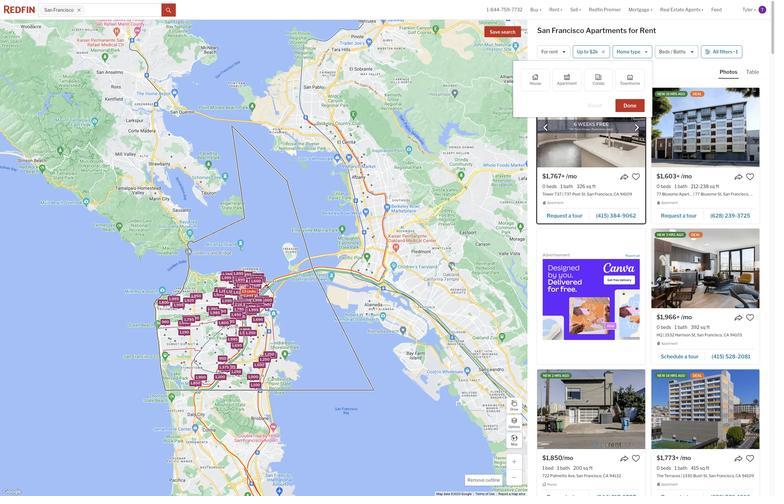 Task type: describe. For each thing, give the bounding box(es) containing it.
House checkbox
[[521, 69, 550, 91]]

1 horizontal spatial 3
[[243, 292, 246, 296]]

deal for $1,773+ /mo
[[694, 374, 703, 378]]

st, down 392
[[692, 333, 697, 338]]

13
[[242, 289, 246, 294]]

1,699
[[249, 300, 258, 305]]

0 vertical spatial 1,895
[[234, 271, 244, 276]]

hq
[[657, 333, 663, 338]]

sq right 238
[[711, 184, 716, 189]]

beds / baths
[[660, 49, 687, 55]]

beds for $1,773+
[[661, 465, 672, 471]]

photo of 1330 bush st, san francisco, ca 94109 image
[[652, 369, 760, 449]]

new 2 hrs ago
[[544, 374, 570, 378]]

0 horizontal spatial 3
[[238, 287, 241, 292]]

tour for $1,767+ /mo
[[573, 213, 583, 219]]

759-
[[502, 7, 512, 12]]

116 rentals •
[[538, 68, 566, 73]]

baths
[[674, 49, 687, 55]]

real
[[661, 7, 670, 12]]

Townhome checkbox
[[616, 69, 645, 91]]

ft for $1,767+ /mo
[[593, 184, 596, 189]]

1 bed
[[543, 465, 554, 471]]

terraces
[[665, 474, 681, 478]]

st, right "post"
[[582, 192, 587, 197]]

bath for $1,966+
[[678, 325, 688, 330]]

up to $2k
[[578, 49, 599, 55]]

type
[[631, 49, 641, 55]]

ago for $1,603+ /mo
[[679, 92, 686, 96]]

$1,767+ /mo
[[543, 173, 578, 180]]

0 horizontal spatial 1,500
[[179, 320, 189, 325]]

ft right 238
[[717, 184, 720, 189]]

error
[[519, 492, 526, 496]]

1,850 down 1,900
[[191, 381, 201, 385]]

st, down 212-238 sq ft
[[718, 192, 723, 197]]

reset
[[588, 103, 603, 109]]

terms
[[476, 492, 485, 496]]

950
[[219, 356, 227, 361]]

data
[[444, 492, 450, 496]]

528-
[[726, 354, 738, 360]]

0 horizontal spatial 1,925
[[185, 298, 194, 303]]

(628) 239-3725 link
[[704, 210, 755, 221]]

san down 326 sq ft
[[588, 192, 594, 197]]

tower 737 | 737 post st, san francisco, ca 94109
[[543, 192, 633, 197]]

ft for $1,773+ /mo
[[707, 465, 710, 471]]

ad region
[[543, 259, 640, 340]]

palmetto
[[551, 474, 568, 478]]

san right the bush
[[710, 474, 716, 478]]

1 horizontal spatial house
[[548, 483, 557, 486]]

home type
[[617, 49, 641, 55]]

apartment for $1,966+
[[662, 342, 678, 346]]

remove outline button
[[466, 475, 503, 486]]

map for map data ©2023 google
[[437, 492, 443, 496]]

sq for $1,767+ /mo
[[587, 184, 592, 189]]

sq for $1,773+ /mo
[[701, 465, 706, 471]]

/mo for $1,767+ /mo
[[567, 173, 578, 180]]

15
[[552, 92, 556, 96]]

for
[[629, 26, 639, 35]]

415 sq ft
[[692, 465, 710, 471]]

real estate agents ▾ link
[[661, 0, 704, 19]]

1 bath for $1,966+
[[675, 325, 688, 330]]

1 bath for $1,603+
[[675, 184, 688, 189]]

1 for $1,767+ /mo
[[561, 184, 563, 189]]

• for all filters • 1
[[734, 49, 736, 55]]

$2k
[[590, 49, 599, 55]]

bush
[[694, 474, 703, 478]]

1,825
[[239, 295, 248, 300]]

deal for $1,603+ /mo
[[694, 92, 703, 96]]

all filters • 1
[[714, 49, 739, 55]]

advertisement
[[543, 253, 570, 258]]

new for $1,966+ /mo
[[658, 233, 666, 237]]

77 bluxome apartments
[[657, 192, 701, 197]]

2 77 from the left
[[696, 192, 701, 197]]

1 vertical spatial 1,095
[[246, 304, 256, 309]]

mortgage ▾ button
[[625, 0, 657, 19]]

done
[[624, 103, 637, 109]]

francisco for san francisco
[[53, 7, 74, 13]]

722
[[543, 474, 550, 478]]

/mo for $1,773+ /mo
[[681, 455, 692, 461]]

415
[[692, 465, 700, 471]]

the terraces | 1330 bush st, san francisco, ca 94109
[[657, 474, 755, 478]]

st, right the bush
[[704, 474, 709, 478]]

1 left bed
[[543, 465, 545, 471]]

favorite button checkbox
[[747, 173, 755, 181]]

tyler ▾
[[743, 7, 757, 12]]

apartments for bluxome
[[680, 192, 701, 197]]

2 horizontal spatial 3
[[667, 233, 669, 237]]

apartment for $1,603+
[[662, 201, 678, 205]]

report for report ad
[[626, 254, 636, 258]]

1,975
[[239, 301, 249, 306]]

terms of use link
[[476, 492, 495, 496]]

1,745
[[235, 288, 244, 292]]

212-
[[692, 184, 701, 189]]

new 31 hrs ago
[[658, 92, 686, 96]]

feed
[[712, 7, 723, 12]]

a for $1,767+
[[569, 213, 572, 219]]

home
[[617, 49, 630, 55]]

submit search image
[[166, 8, 171, 13]]

new 3 hrs ago
[[658, 233, 684, 237]]

$1,773+
[[657, 455, 680, 461]]

| left "post"
[[563, 192, 564, 197]]

request for $1,767+
[[547, 213, 568, 219]]

francisco, right the bush
[[717, 474, 735, 478]]

1,650
[[251, 283, 260, 288]]

sq for $1,850 /mo
[[584, 465, 589, 471]]

sell ▾ button
[[571, 0, 582, 19]]

/mo for $1,966+ /mo
[[682, 314, 693, 321]]

2 vertical spatial 1,250
[[232, 369, 241, 374]]

remove outline
[[468, 478, 501, 483]]

1 bath for $1,773+
[[675, 465, 688, 471]]

960
[[162, 319, 169, 324]]

1,150
[[240, 275, 249, 279]]

0 vertical spatial 1,095
[[253, 277, 263, 281]]

google
[[462, 492, 472, 496]]

bath for $1,767+
[[564, 184, 574, 189]]

remove
[[468, 478, 485, 483]]

user photo image
[[759, 6, 767, 14]]

request for $1,603+
[[662, 213, 682, 219]]

5 units
[[259, 302, 271, 307]]

sort :
[[569, 68, 580, 73]]

options
[[509, 425, 521, 429]]

1,625
[[234, 290, 243, 295]]

1,190
[[180, 330, 189, 335]]

0 for $1,603+
[[657, 184, 660, 189]]

1,996
[[253, 298, 263, 302]]

hq | 1532 harrison st, san francisco, ca 94103
[[657, 333, 743, 338]]

▾ for buy ▾
[[540, 7, 542, 12]]

1,100
[[251, 383, 260, 387]]

favorite button image for $1,767+ /mo
[[632, 173, 641, 181]]

722 palmetto ave, san francisco, ca 94132
[[543, 474, 622, 478]]

of
[[486, 492, 489, 496]]

use
[[490, 492, 495, 496]]

request a tour button for $1,603+
[[657, 210, 704, 220]]

map data ©2023 google
[[437, 492, 472, 496]]

francisco, down '200 sq ft'
[[585, 474, 603, 478]]

ft for $1,966+ /mo
[[707, 325, 711, 330]]

2,000 up 1,650
[[254, 277, 265, 282]]

1,850 left "1,625"
[[216, 288, 226, 292]]

draw button
[[507, 397, 523, 414]]

rent inside dropdown button
[[550, 7, 560, 12]]

favorite button image for $1,603+ /mo
[[747, 173, 755, 181]]

2 vertical spatial 1,895
[[225, 319, 235, 324]]

bath for $1,850
[[561, 465, 570, 471]]

deal up reset button at the top right of the page
[[579, 92, 588, 96]]

francisco, down 326 sq ft
[[595, 192, 613, 197]]

▾ inside 'link'
[[702, 7, 704, 12]]

sell ▾ button
[[567, 0, 586, 19]]

favorite button checkbox for $1,966+ /mo
[[747, 314, 755, 322]]

1,400
[[223, 367, 233, 371]]

| 77 bluxome st, san francisco, ca 94107
[[694, 192, 769, 197]]

favorite button image for $1,966+ /mo
[[747, 314, 755, 322]]

(415) 528-2081 link
[[706, 351, 755, 362]]

2 horizontal spatial 1,800
[[254, 317, 264, 322]]

tower
[[543, 192, 554, 197]]

1 horizontal spatial 1,500
[[255, 363, 265, 367]]

photos
[[720, 69, 738, 75]]

rent ▾ button
[[550, 0, 563, 19]]

san down "392 sq ft"
[[698, 333, 705, 338]]

1 for $1,966+ /mo
[[675, 325, 677, 330]]

report ad button
[[626, 254, 640, 259]]

$1,850
[[543, 455, 563, 461]]

bed
[[546, 465, 554, 471]]

1532
[[666, 333, 675, 338]]

beds for $1,966+
[[661, 325, 672, 330]]

0 for $1,773+
[[657, 465, 660, 471]]

384-
[[610, 213, 623, 219]]

0 for $1,767+
[[543, 184, 546, 189]]

beds for $1,767+
[[547, 184, 557, 189]]

31
[[667, 92, 670, 96]]

1 inside button
[[737, 49, 739, 55]]

1 for $1,850 /mo
[[558, 465, 560, 471]]

$1,850 /mo
[[543, 455, 574, 461]]

Apartment checkbox
[[553, 69, 582, 91]]

1 vertical spatial 1,600
[[249, 294, 259, 298]]

san up for
[[538, 26, 551, 35]]

$1,966+ /mo
[[657, 314, 693, 321]]

:
[[579, 68, 580, 73]]

2,000 up the 1,745
[[230, 278, 241, 283]]

$1,603+
[[657, 173, 681, 180]]



Task type: vqa. For each thing, say whether or not it's contained in the screenshot.
Buyer Agent Commission Commission
no



Task type: locate. For each thing, give the bounding box(es) containing it.
0 vertical spatial 1,500
[[179, 320, 189, 325]]

1,600 up 1,650
[[251, 279, 261, 283]]

1 bath up 1330
[[675, 465, 688, 471]]

units
[[255, 274, 263, 279], [240, 283, 249, 288], [241, 287, 250, 292], [247, 289, 256, 294], [247, 291, 256, 295], [246, 291, 255, 295], [246, 292, 255, 296], [238, 302, 247, 307], [262, 302, 271, 307], [247, 310, 256, 314]]

1,500 up 1,000
[[255, 363, 265, 367]]

/mo up 326
[[567, 173, 578, 180]]

option group inside dialog
[[521, 69, 645, 91]]

• inside 116 rentals •
[[565, 68, 566, 73]]

dialog containing reset
[[514, 61, 653, 117]]

report inside button
[[626, 254, 636, 258]]

94107
[[757, 192, 769, 197]]

2,000 up 5 units
[[262, 298, 272, 302]]

favorite button checkbox for $1,773+ /mo
[[747, 454, 755, 463]]

apartment inside checkbox
[[558, 81, 577, 86]]

1 vertical spatial •
[[565, 68, 566, 73]]

1 up terraces
[[675, 465, 677, 471]]

1 horizontal spatial map
[[511, 442, 518, 446]]

mortgage ▾ button
[[629, 0, 653, 19]]

0 beds up tower
[[543, 184, 557, 189]]

home type button
[[613, 45, 653, 58]]

san
[[44, 7, 52, 13], [538, 26, 551, 35], [588, 192, 594, 197], [724, 192, 731, 197], [698, 333, 705, 338], [577, 474, 584, 478], [710, 474, 716, 478]]

1,900
[[196, 375, 206, 379]]

0 horizontal spatial 1,395
[[208, 307, 218, 311]]

bath up harrison
[[678, 325, 688, 330]]

1 horizontal spatial 77
[[696, 192, 701, 197]]

apartments down 212-
[[680, 192, 701, 197]]

/mo for $1,850 /mo
[[563, 455, 574, 461]]

rent
[[550, 49, 558, 55]]

0 horizontal spatial (415)
[[597, 213, 609, 219]]

beds down $1,603+
[[661, 184, 672, 189]]

deal for $1,966+ /mo
[[692, 233, 701, 237]]

francisco
[[53, 7, 74, 13], [552, 26, 585, 35]]

option group
[[521, 69, 645, 91]]

1,200
[[219, 289, 229, 293], [215, 375, 225, 379]]

sq right 392
[[701, 325, 706, 330]]

1,500 up 1,190
[[179, 320, 189, 325]]

apartment up new 15 hrs ago
[[558, 81, 577, 86]]

ago for $1,966+ /mo
[[677, 233, 684, 237]]

ft up tower 737 | 737 post st, san francisco, ca 94109 on the top right
[[593, 184, 596, 189]]

18
[[667, 374, 670, 378]]

• inside button
[[734, 49, 736, 55]]

1 vertical spatial 1,250
[[260, 357, 270, 362]]

0 vertical spatial map
[[511, 442, 518, 446]]

392
[[692, 325, 700, 330]]

ft up "722 palmetto ave, san francisco, ca 94132"
[[590, 465, 593, 471]]

bath
[[564, 184, 574, 189], [678, 184, 688, 189], [678, 325, 688, 330], [561, 465, 570, 471], [678, 465, 688, 471]]

737 left "post"
[[565, 192, 572, 197]]

1 horizontal spatial rent
[[640, 26, 657, 35]]

2 bluxome from the left
[[701, 192, 717, 197]]

1 horizontal spatial francisco
[[552, 26, 585, 35]]

$1,767+
[[543, 173, 565, 180]]

map down options
[[511, 442, 518, 446]]

0 down $1,603+
[[657, 184, 660, 189]]

0 beds up the
[[657, 465, 672, 471]]

francisco for san francisco apartments for rent
[[552, 26, 585, 35]]

san francisco apartments for rent
[[538, 26, 657, 35]]

1 vertical spatial report
[[499, 492, 509, 496]]

tyler
[[743, 7, 754, 12]]

deal
[[579, 92, 588, 96], [694, 92, 703, 96], [692, 233, 701, 237], [694, 374, 703, 378]]

1 horizontal spatial apartments
[[680, 192, 701, 197]]

0 horizontal spatial report
[[499, 492, 509, 496]]

all
[[714, 49, 719, 55]]

1 horizontal spatial •
[[734, 49, 736, 55]]

0 vertical spatial apartments
[[586, 26, 628, 35]]

1,925 up 1,190
[[185, 298, 194, 303]]

table button
[[746, 69, 761, 78]]

3 ▾ from the left
[[580, 7, 582, 12]]

tour for $1,966+ /mo
[[689, 354, 699, 360]]

0 horizontal spatial francisco
[[53, 7, 74, 13]]

options button
[[507, 415, 523, 431]]

0 vertical spatial 1,200
[[219, 289, 229, 293]]

(415) for $1,966+ /mo
[[712, 354, 725, 360]]

None search field
[[84, 4, 162, 17]]

▾ right sell
[[580, 7, 582, 12]]

ave,
[[568, 474, 576, 478]]

4 ▾ from the left
[[651, 7, 653, 12]]

1 vertical spatial house
[[548, 483, 557, 486]]

1 bath for $1,850
[[558, 465, 570, 471]]

0 horizontal spatial request a tour button
[[543, 210, 590, 220]]

1,800 up 960
[[159, 300, 169, 305]]

done button
[[616, 99, 645, 112]]

draw
[[511, 407, 519, 411]]

bath for $1,773+
[[678, 465, 688, 471]]

condo
[[593, 81, 605, 86]]

rent right for
[[640, 26, 657, 35]]

report ad
[[626, 254, 640, 258]]

0 horizontal spatial •
[[565, 68, 566, 73]]

sell
[[571, 7, 579, 12]]

1 vertical spatial rent
[[640, 26, 657, 35]]

dialog
[[514, 61, 653, 117]]

request a tour button for $1,767+
[[543, 210, 590, 220]]

0 horizontal spatial apartments
[[586, 26, 628, 35]]

1 request from the left
[[547, 213, 568, 219]]

2 ▾ from the left
[[561, 7, 563, 12]]

Condo checkbox
[[585, 69, 614, 91]]

a right schedule
[[685, 354, 688, 360]]

francisco, down "392 sq ft"
[[705, 333, 724, 338]]

1 horizontal spatial 1,925
[[253, 300, 263, 305]]

0 horizontal spatial bluxome
[[663, 192, 679, 197]]

/mo up 415
[[681, 455, 692, 461]]

beds up the
[[661, 465, 672, 471]]

sell ▾
[[571, 7, 582, 12]]

/mo up 392
[[682, 314, 693, 321]]

/mo up 212-
[[682, 173, 693, 180]]

deal right new 3 hrs ago
[[692, 233, 701, 237]]

| down 212-
[[694, 192, 695, 197]]

0 vertical spatial 94109
[[621, 192, 633, 197]]

outline
[[486, 478, 501, 483]]

1 horizontal spatial 94109
[[743, 474, 755, 478]]

1,575
[[240, 331, 249, 335]]

0 horizontal spatial favorite button image
[[632, 454, 641, 463]]

map inside button
[[511, 442, 518, 446]]

1 bath down $1,767+ /mo
[[561, 184, 574, 189]]

report for report a map error
[[499, 492, 509, 496]]

francisco left remove san francisco image
[[53, 7, 74, 13]]

1 vertical spatial francisco
[[552, 26, 585, 35]]

a inside schedule a tour button
[[685, 354, 688, 360]]

1,095 up 1,650
[[253, 277, 263, 281]]

1 737 from the left
[[555, 192, 562, 197]]

• right filters
[[734, 49, 736, 55]]

▾ right buy
[[540, 7, 542, 12]]

0 horizontal spatial map
[[437, 492, 443, 496]]

deal right new 31 hrs ago
[[694, 92, 703, 96]]

0 beds for $1,773+ /mo
[[657, 465, 672, 471]]

1 vertical spatial map
[[437, 492, 443, 496]]

0 up hq
[[657, 325, 660, 330]]

1 down $1,966+ /mo
[[675, 325, 677, 330]]

1-844-759-7732
[[487, 7, 523, 12]]

0 beds for $1,966+ /mo
[[657, 325, 672, 330]]

sq for $1,966+ /mo
[[701, 325, 706, 330]]

request a tour button down 77 bluxome apartments
[[657, 210, 704, 220]]

previous button image
[[543, 124, 549, 131]]

save search
[[490, 29, 516, 35]]

photo of 77 bluxome st, san francisco, ca 94107 image
[[652, 88, 760, 167]]

0 beds up hq
[[657, 325, 672, 330]]

392 sq ft
[[692, 325, 711, 330]]

1 bath up harrison
[[675, 325, 688, 330]]

1,800
[[159, 300, 169, 305], [254, 317, 264, 322], [219, 321, 229, 325]]

remove up to $2k image
[[602, 50, 606, 54]]

a down 77 bluxome apartments
[[683, 213, 686, 219]]

0 beds down $1,603+
[[657, 184, 672, 189]]

0 beds for $1,603+ /mo
[[657, 184, 672, 189]]

(415) 528-2081
[[712, 354, 751, 360]]

(628)
[[711, 213, 725, 219]]

feed button
[[708, 0, 739, 19]]

1,850 up 5 units
[[258, 296, 268, 301]]

agents
[[686, 7, 701, 12]]

option group containing house
[[521, 69, 645, 91]]

0 vertical spatial francisco
[[53, 7, 74, 13]]

favorite button checkbox for $1,767+ /mo
[[632, 173, 641, 181]]

ago for $1,850 /mo
[[563, 374, 570, 378]]

1 ▾ from the left
[[540, 7, 542, 12]]

francisco,
[[595, 192, 613, 197], [732, 192, 750, 197], [705, 333, 724, 338], [585, 474, 603, 478], [717, 474, 735, 478]]

ft up the terraces | 1330 bush st, san francisco, ca 94109
[[707, 465, 710, 471]]

▾
[[540, 7, 542, 12], [561, 7, 563, 12], [580, 7, 582, 12], [651, 7, 653, 12], [702, 7, 704, 12], [755, 7, 757, 12]]

request up new 3 hrs ago
[[662, 213, 682, 219]]

hrs for $1,966+ /mo
[[669, 233, 676, 237]]

3
[[667, 233, 669, 237], [238, 287, 241, 292], [243, 292, 246, 296]]

1 request a tour from the left
[[547, 213, 583, 219]]

▾ for tyler ▾
[[755, 7, 757, 12]]

beds for $1,603+
[[661, 184, 672, 189]]

1 vertical spatial 1,895
[[236, 277, 245, 282]]

hrs for $1,773+ /mo
[[671, 374, 678, 378]]

0 horizontal spatial 77
[[657, 192, 662, 197]]

request
[[547, 213, 568, 219], [662, 213, 682, 219]]

1 horizontal spatial favorite button image
[[747, 314, 755, 322]]

0 vertical spatial (415)
[[597, 213, 609, 219]]

1 request a tour button from the left
[[543, 210, 590, 220]]

favorite button image
[[747, 314, 755, 322], [632, 454, 641, 463]]

0 horizontal spatial 737
[[555, 192, 562, 197]]

1 horizontal spatial bluxome
[[701, 192, 717, 197]]

1,550
[[216, 309, 226, 314]]

favorite button checkbox
[[632, 173, 641, 181], [747, 314, 755, 322], [632, 454, 641, 463], [747, 454, 755, 463]]

san left remove san francisco image
[[44, 7, 52, 13]]

/mo
[[567, 173, 578, 180], [682, 173, 693, 180], [682, 314, 693, 321], [563, 455, 574, 461], [681, 455, 692, 461]]

$1,966+
[[657, 314, 680, 321]]

request a tour for $1,767+
[[547, 213, 583, 219]]

1,600
[[251, 279, 261, 283], [249, 294, 259, 298]]

1 vertical spatial 1,395
[[208, 307, 218, 311]]

ago
[[564, 92, 572, 96], [679, 92, 686, 96], [677, 233, 684, 237], [563, 374, 570, 378], [679, 374, 686, 378]]

favorite button checkbox for $1,850 /mo
[[632, 454, 641, 463]]

7732
[[512, 7, 523, 12]]

favorite button image
[[632, 173, 641, 181], [747, 173, 755, 181], [747, 454, 755, 463]]

1 horizontal spatial request a tour
[[662, 213, 697, 219]]

ft up hq | 1532 harrison st, san francisco, ca 94103
[[707, 325, 711, 330]]

apartments down redfin premier button
[[586, 26, 628, 35]]

new for $1,603+ /mo
[[658, 92, 666, 96]]

0 vertical spatial 1,395
[[248, 288, 258, 292]]

new for $1,850 /mo
[[544, 374, 552, 378]]

redfin
[[589, 7, 603, 12]]

request down tower
[[547, 213, 568, 219]]

for
[[542, 49, 549, 55]]

737
[[555, 192, 562, 197], [565, 192, 572, 197]]

hrs for $1,850 /mo
[[555, 374, 562, 378]]

report
[[626, 254, 636, 258], [499, 492, 509, 496]]

francisco down sell
[[552, 26, 585, 35]]

rent right buy ▾
[[550, 7, 560, 12]]

francisco, down favorite button option
[[732, 192, 750, 197]]

bluxome down $1,603+
[[663, 192, 679, 197]]

0 vertical spatial favorite button image
[[747, 314, 755, 322]]

1 bath for $1,767+
[[561, 184, 574, 189]]

5 ▾ from the left
[[702, 7, 704, 12]]

1 bath up palmetto
[[558, 465, 570, 471]]

sq right 326
[[587, 184, 592, 189]]

0 for $1,966+
[[657, 325, 660, 330]]

2 request a tour button from the left
[[657, 210, 704, 220]]

1 horizontal spatial report
[[626, 254, 636, 258]]

1-
[[487, 7, 491, 12]]

1,800 down 1,550
[[219, 321, 229, 325]]

tour inside button
[[689, 354, 699, 360]]

san down 200
[[577, 474, 584, 478]]

1 vertical spatial 94109
[[743, 474, 755, 478]]

• left the sort
[[565, 68, 566, 73]]

▾ for sell ▾
[[580, 7, 582, 12]]

|
[[563, 192, 564, 197], [694, 192, 695, 197], [664, 333, 665, 338], [682, 474, 683, 478]]

1,800 down 5
[[254, 317, 264, 322]]

1,690
[[253, 317, 263, 322]]

2
[[252, 274, 254, 279], [237, 283, 239, 288], [244, 291, 246, 295], [243, 291, 245, 295], [235, 302, 237, 307], [244, 310, 246, 314], [552, 374, 554, 378]]

1 horizontal spatial 1,395
[[248, 288, 258, 292]]

▾ for mortgage ▾
[[651, 7, 653, 12]]

2 request from the left
[[662, 213, 682, 219]]

1 bath up 77 bluxome apartments
[[675, 184, 688, 189]]

200 sq ft
[[574, 465, 593, 471]]

0 horizontal spatial 94109
[[621, 192, 633, 197]]

77 down $1,603+
[[657, 192, 662, 197]]

326
[[577, 184, 586, 189]]

0
[[543, 184, 546, 189], [657, 184, 660, 189], [657, 325, 660, 330], [657, 465, 660, 471]]

1 horizontal spatial 1,800
[[219, 321, 229, 325]]

tour for $1,603+ /mo
[[687, 213, 697, 219]]

tour
[[573, 213, 583, 219], [687, 213, 697, 219], [689, 354, 699, 360]]

apartment down 77 bluxome apartments
[[662, 201, 678, 205]]

1 for $1,773+ /mo
[[675, 465, 677, 471]]

remove san francisco image
[[77, 8, 81, 12]]

map region
[[0, 0, 564, 496]]

(415) for $1,767+ /mo
[[597, 213, 609, 219]]

request a tour button down "post"
[[543, 210, 590, 220]]

apartment down terraces
[[662, 483, 678, 486]]

1,850 up the 1,700
[[249, 279, 259, 284]]

photo of 737 post st, san francisco, ca 94109 image
[[538, 88, 646, 167]]

sort
[[569, 68, 579, 73]]

(415) left 528-
[[712, 354, 725, 360]]

request a tour for $1,603+
[[662, 213, 697, 219]]

0 vertical spatial house
[[530, 81, 542, 86]]

apartment for $1,767+
[[548, 201, 564, 205]]

ago for $1,773+ /mo
[[679, 374, 686, 378]]

1 up palmetto
[[558, 465, 560, 471]]

| right hq
[[664, 333, 665, 338]]

a for $1,603+
[[683, 213, 686, 219]]

next button image
[[634, 124, 641, 131]]

house inside option
[[530, 81, 542, 86]]

1 horizontal spatial 737
[[565, 192, 572, 197]]

0 horizontal spatial request
[[547, 213, 568, 219]]

▾ for rent ▾
[[561, 7, 563, 12]]

1 bluxome from the left
[[663, 192, 679, 197]]

photo of 1532 harrison st, san francisco, ca 94103 image
[[652, 229, 760, 308]]

san francisco
[[44, 7, 74, 13]]

redfin premier button
[[586, 0, 625, 19]]

a left map
[[509, 492, 511, 496]]

▾ left sell
[[561, 7, 563, 12]]

•
[[734, 49, 736, 55], [565, 68, 566, 73]]

beds
[[547, 184, 557, 189], [661, 184, 672, 189], [661, 325, 672, 330], [661, 465, 672, 471]]

hrs for $1,603+ /mo
[[671, 92, 678, 96]]

photo of 722 palmetto ave, san francisco, ca 94132 image
[[538, 369, 646, 449]]

0 horizontal spatial request a tour
[[547, 213, 583, 219]]

| left 1330
[[682, 474, 683, 478]]

2 request a tour from the left
[[662, 213, 697, 219]]

google image
[[2, 488, 23, 496]]

tour down 77 bluxome apartments
[[687, 213, 697, 219]]

1 vertical spatial (415)
[[712, 354, 725, 360]]

apartment for $1,773+
[[662, 483, 678, 486]]

tour right schedule
[[689, 354, 699, 360]]

1 vertical spatial 1,200
[[215, 375, 225, 379]]

search
[[502, 29, 516, 35]]

0 horizontal spatial rent
[[550, 7, 560, 12]]

2 737 from the left
[[565, 192, 572, 197]]

all filters • 1 button
[[702, 45, 743, 58]]

1 up 77 bluxome apartments
[[675, 184, 677, 189]]

1 horizontal spatial request
[[662, 213, 682, 219]]

san up (628) 239-3725 link
[[724, 192, 731, 197]]

(415) left 384-
[[597, 213, 609, 219]]

recommended button
[[580, 67, 619, 73]]

ft
[[593, 184, 596, 189], [717, 184, 720, 189], [707, 325, 711, 330], [590, 465, 593, 471], [707, 465, 710, 471]]

townhome
[[621, 81, 641, 86]]

bath up 1330
[[678, 465, 688, 471]]

0 horizontal spatial house
[[530, 81, 542, 86]]

1 vertical spatial apartments
[[680, 192, 701, 197]]

ad
[[637, 254, 640, 258]]

1 vertical spatial 1,500
[[255, 363, 265, 367]]

sq right 200
[[584, 465, 589, 471]]

map for map
[[511, 442, 518, 446]]

• for 116 rentals •
[[565, 68, 566, 73]]

77 down 212-
[[696, 192, 701, 197]]

94109 for $1,767+ /mo
[[621, 192, 633, 197]]

1 77 from the left
[[657, 192, 662, 197]]

1 vertical spatial favorite button image
[[632, 454, 641, 463]]

ft for $1,850 /mo
[[590, 465, 593, 471]]

1,175
[[240, 291, 249, 296]]

new 18 hrs ago
[[658, 374, 686, 378]]

94109 for $1,773+ /mo
[[743, 474, 755, 478]]

1-844-759-7732 link
[[487, 7, 523, 12]]

5
[[259, 302, 261, 307]]

1 for $1,603+ /mo
[[675, 184, 677, 189]]

beds up tower
[[547, 184, 557, 189]]

0 vertical spatial report
[[626, 254, 636, 258]]

0 vertical spatial rent
[[550, 7, 560, 12]]

apartments for francisco
[[586, 26, 628, 35]]

report a map error link
[[499, 492, 526, 496]]

bluxome down 212-238 sq ft
[[701, 192, 717, 197]]

1 horizontal spatial request a tour button
[[657, 210, 704, 220]]

94103
[[731, 333, 743, 338]]

0 vertical spatial •
[[734, 49, 736, 55]]

house down 722
[[548, 483, 557, 486]]

6 ▾ from the left
[[755, 7, 757, 12]]

1 down $1,767+ /mo
[[561, 184, 563, 189]]

0 vertical spatial 1,600
[[251, 279, 261, 283]]

new for $1,773+ /mo
[[658, 374, 666, 378]]

favorite button image for $1,850 /mo
[[632, 454, 641, 463]]

a for $1,966+
[[685, 354, 688, 360]]

737 right tower
[[555, 192, 562, 197]]

0 vertical spatial 1,250
[[265, 352, 275, 356]]

(415)
[[597, 213, 609, 219], [712, 354, 725, 360]]

0 beds for $1,767+ /mo
[[543, 184, 557, 189]]

/mo for $1,603+ /mo
[[682, 173, 693, 180]]

house down the 116 on the top right of the page
[[530, 81, 542, 86]]

bath for $1,603+
[[678, 184, 688, 189]]

0 horizontal spatial 1,800
[[159, 300, 169, 305]]

rent ▾ button
[[546, 0, 567, 19]]

1 horizontal spatial (415)
[[712, 354, 725, 360]]

redfin premier
[[589, 7, 621, 12]]

favorite button image for $1,773+ /mo
[[747, 454, 755, 463]]



